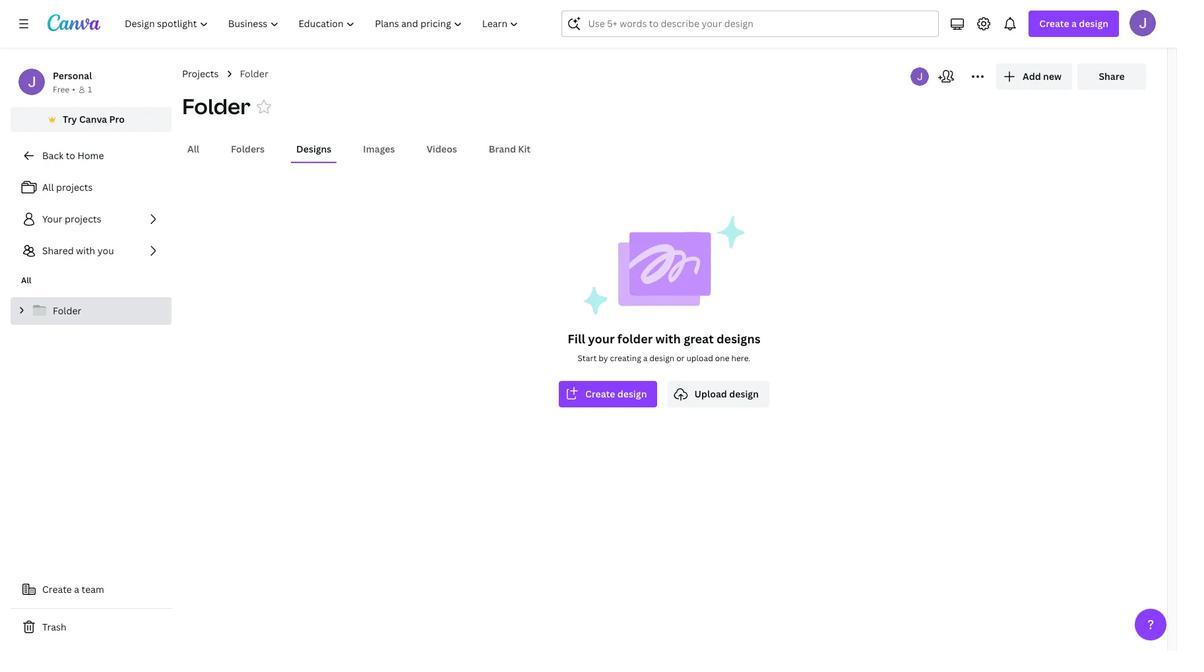 Task type: describe. For each thing, give the bounding box(es) containing it.
with inside the fill your folder with great designs start by creating a design or upload one here.
[[656, 331, 681, 347]]

1 vertical spatial folder
[[182, 92, 251, 120]]

upload
[[695, 388, 728, 400]]

fill your folder with great designs start by creating a design or upload one here.
[[568, 331, 761, 364]]

shared
[[42, 244, 74, 257]]

back to home link
[[11, 143, 172, 169]]

add new button
[[997, 63, 1073, 90]]

upload design button
[[668, 381, 770, 407]]

create a team
[[42, 583, 104, 596]]

personal
[[53, 69, 92, 82]]

projects for your projects
[[65, 213, 101, 225]]

projects for all projects
[[56, 181, 93, 193]]

1 horizontal spatial folder link
[[240, 67, 269, 81]]

or
[[677, 353, 685, 364]]

create for create a design
[[1040, 17, 1070, 30]]

add new
[[1023, 70, 1062, 83]]

images button
[[358, 137, 400, 162]]

create design button
[[559, 381, 658, 407]]

try canva pro
[[63, 113, 125, 125]]

design inside button
[[618, 388, 647, 400]]

back
[[42, 149, 64, 162]]

back to home
[[42, 149, 104, 162]]

share
[[1100, 70, 1125, 83]]

Search search field
[[589, 11, 913, 36]]

create a design button
[[1030, 11, 1120, 37]]

•
[[72, 84, 75, 95]]

top level navigation element
[[116, 11, 530, 37]]

0 vertical spatial folder
[[240, 67, 269, 80]]

with inside shared with you link
[[76, 244, 95, 257]]

you
[[98, 244, 114, 257]]

shared with you link
[[11, 238, 172, 264]]

create design
[[586, 388, 647, 400]]

design inside button
[[730, 388, 759, 400]]

pro
[[109, 113, 125, 125]]

your projects link
[[11, 206, 172, 232]]

brand
[[489, 143, 516, 155]]

all for all projects
[[42, 181, 54, 193]]

kit
[[519, 143, 531, 155]]

a for design
[[1072, 17, 1078, 30]]

upload design
[[695, 388, 759, 400]]

design inside dropdown button
[[1080, 17, 1109, 30]]

new
[[1044, 70, 1062, 83]]

great
[[684, 331, 714, 347]]

a for team
[[74, 583, 79, 596]]

start
[[578, 353, 597, 364]]

your
[[42, 213, 63, 225]]

1
[[88, 84, 92, 95]]

to
[[66, 149, 75, 162]]

brand kit button
[[484, 137, 536, 162]]

designs
[[717, 331, 761, 347]]

folders
[[231, 143, 265, 155]]



Task type: locate. For each thing, give the bounding box(es) containing it.
all inside all projects link
[[42, 181, 54, 193]]

design left or
[[650, 353, 675, 364]]

folder
[[618, 331, 653, 347]]

all for all button
[[188, 143, 199, 155]]

projects link
[[182, 67, 219, 81]]

None search field
[[562, 11, 940, 37]]

design
[[1080, 17, 1109, 30], [650, 353, 675, 364], [618, 388, 647, 400], [730, 388, 759, 400]]

create inside button
[[42, 583, 72, 596]]

1 vertical spatial a
[[644, 353, 648, 364]]

a inside "create a team" button
[[74, 583, 79, 596]]

1 vertical spatial projects
[[65, 213, 101, 225]]

a
[[1072, 17, 1078, 30], [644, 353, 648, 364], [74, 583, 79, 596]]

your
[[588, 331, 615, 347]]

a inside the fill your folder with great designs start by creating a design or upload one here.
[[644, 353, 648, 364]]

create for create design
[[586, 388, 616, 400]]

2 vertical spatial create
[[42, 583, 72, 596]]

design inside the fill your folder with great designs start by creating a design or upload one here.
[[650, 353, 675, 364]]

1 horizontal spatial all
[[42, 181, 54, 193]]

projects down "back to home"
[[56, 181, 93, 193]]

creating
[[610, 353, 642, 364]]

with left you
[[76, 244, 95, 257]]

shared with you
[[42, 244, 114, 257]]

2 horizontal spatial a
[[1072, 17, 1078, 30]]

0 horizontal spatial folder link
[[11, 297, 172, 325]]

1 vertical spatial folder link
[[11, 297, 172, 325]]

videos
[[427, 143, 457, 155]]

images
[[363, 143, 395, 155]]

1 vertical spatial create
[[586, 388, 616, 400]]

2 vertical spatial all
[[21, 275, 31, 286]]

0 vertical spatial create
[[1040, 17, 1070, 30]]

all inside all button
[[188, 143, 199, 155]]

design left the jacob simon image
[[1080, 17, 1109, 30]]

team
[[82, 583, 104, 596]]

0 vertical spatial all
[[188, 143, 199, 155]]

folders button
[[226, 137, 270, 162]]

2 vertical spatial folder
[[53, 304, 81, 317]]

0 horizontal spatial all
[[21, 275, 31, 286]]

trash link
[[11, 614, 172, 640]]

projects
[[182, 67, 219, 80]]

folder link down shared with you link in the left top of the page
[[11, 297, 172, 325]]

0 vertical spatial folder link
[[240, 67, 269, 81]]

all projects
[[42, 181, 93, 193]]

videos button
[[422, 137, 463, 162]]

projects inside all projects link
[[56, 181, 93, 193]]

0 horizontal spatial with
[[76, 244, 95, 257]]

designs
[[297, 143, 332, 155]]

projects inside the your projects link
[[65, 213, 101, 225]]

all projects link
[[11, 174, 172, 201]]

create a design
[[1040, 17, 1109, 30]]

share button
[[1078, 63, 1147, 90]]

list
[[11, 174, 172, 264]]

a inside the create a design dropdown button
[[1072, 17, 1078, 30]]

create up new
[[1040, 17, 1070, 30]]

list containing all projects
[[11, 174, 172, 264]]

create
[[1040, 17, 1070, 30], [586, 388, 616, 400], [42, 583, 72, 596]]

with
[[76, 244, 95, 257], [656, 331, 681, 347]]

canva
[[79, 113, 107, 125]]

1 horizontal spatial create
[[586, 388, 616, 400]]

folder down projects link
[[182, 92, 251, 120]]

upload
[[687, 353, 714, 364]]

2 vertical spatial a
[[74, 583, 79, 596]]

create inside dropdown button
[[1040, 17, 1070, 30]]

1 horizontal spatial with
[[656, 331, 681, 347]]

create left "team" in the bottom of the page
[[42, 583, 72, 596]]

jacob simon image
[[1130, 10, 1157, 36]]

with up or
[[656, 331, 681, 347]]

projects right your
[[65, 213, 101, 225]]

one
[[716, 353, 730, 364]]

create for create a team
[[42, 583, 72, 596]]

folder button
[[182, 92, 251, 121]]

1 vertical spatial all
[[42, 181, 54, 193]]

0 vertical spatial projects
[[56, 181, 93, 193]]

here.
[[732, 353, 751, 364]]

home
[[77, 149, 104, 162]]

trash
[[42, 621, 66, 633]]

0 vertical spatial with
[[76, 244, 95, 257]]

fill
[[568, 331, 586, 347]]

designs button
[[291, 137, 337, 162]]

1 horizontal spatial a
[[644, 353, 648, 364]]

add
[[1023, 70, 1042, 83]]

free •
[[53, 84, 75, 95]]

0 vertical spatial a
[[1072, 17, 1078, 30]]

projects
[[56, 181, 93, 193], [65, 213, 101, 225]]

brand kit
[[489, 143, 531, 155]]

folder up 'folder' 'button'
[[240, 67, 269, 80]]

your projects
[[42, 213, 101, 225]]

0 horizontal spatial a
[[74, 583, 79, 596]]

all
[[188, 143, 199, 155], [42, 181, 54, 193], [21, 275, 31, 286]]

try canva pro button
[[11, 107, 172, 132]]

folder down the shared
[[53, 304, 81, 317]]

design down creating
[[618, 388, 647, 400]]

2 horizontal spatial all
[[188, 143, 199, 155]]

create inside button
[[586, 388, 616, 400]]

design right "upload"
[[730, 388, 759, 400]]

2 horizontal spatial create
[[1040, 17, 1070, 30]]

all button
[[182, 137, 205, 162]]

1 vertical spatial with
[[656, 331, 681, 347]]

folder
[[240, 67, 269, 80], [182, 92, 251, 120], [53, 304, 81, 317]]

folder link up 'folder' 'button'
[[240, 67, 269, 81]]

try
[[63, 113, 77, 125]]

free
[[53, 84, 69, 95]]

by
[[599, 353, 609, 364]]

create a team button
[[11, 576, 172, 603]]

folder link
[[240, 67, 269, 81], [11, 297, 172, 325]]

create down by
[[586, 388, 616, 400]]

0 horizontal spatial create
[[42, 583, 72, 596]]



Task type: vqa. For each thing, say whether or not it's contained in the screenshot.
content
no



